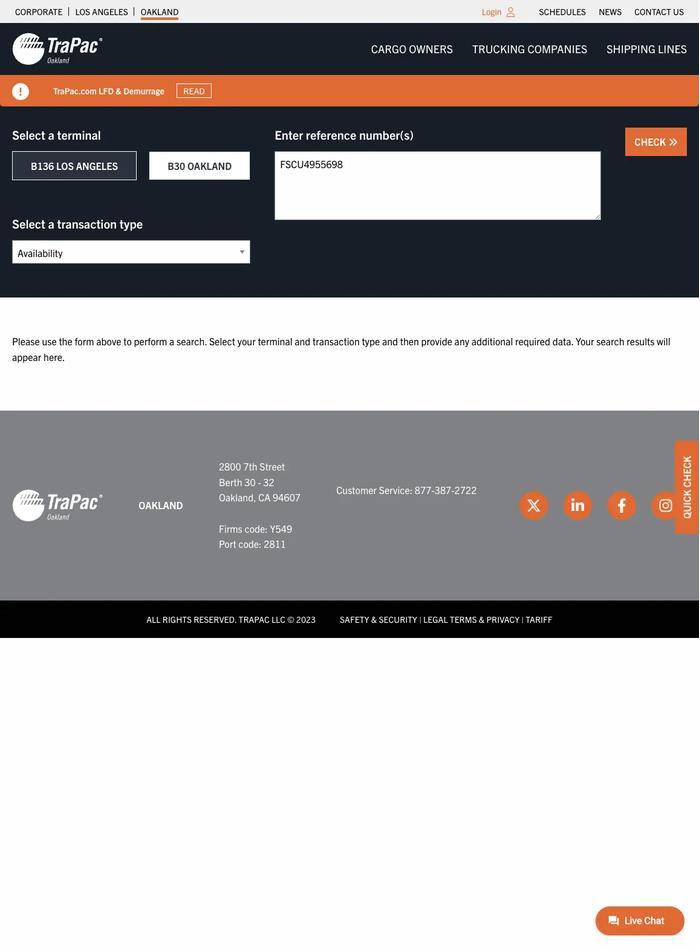 Task type: locate. For each thing, give the bounding box(es) containing it.
schedules
[[540, 6, 587, 17]]

trucking companies
[[473, 42, 588, 56]]

los right corporate link
[[75, 6, 90, 17]]

oakland,
[[219, 492, 256, 504]]

| left tariff link
[[522, 614, 524, 625]]

a down "b136"
[[48, 216, 54, 231]]

solid image
[[12, 84, 29, 100]]

lfd
[[99, 85, 114, 96]]

customer
[[337, 484, 377, 496]]

0 horizontal spatial |
[[420, 614, 422, 625]]

security
[[379, 614, 418, 625]]

2 vertical spatial a
[[170, 335, 175, 347]]

login
[[482, 6, 502, 17]]

any
[[455, 335, 470, 347]]

terminal up b136 los angeles
[[57, 127, 101, 142]]

safety & security | legal terms & privacy | tariff
[[340, 614, 553, 625]]

a up "b136"
[[48, 127, 54, 142]]

customer service: 877-387-2722
[[337, 484, 477, 496]]

port
[[219, 538, 236, 550]]

1 vertical spatial a
[[48, 216, 54, 231]]

2 horizontal spatial &
[[479, 614, 485, 625]]

your
[[576, 335, 595, 347]]

los angeles
[[75, 6, 128, 17]]

search
[[597, 335, 625, 347]]

0 vertical spatial oakland
[[141, 6, 179, 17]]

owners
[[409, 42, 453, 56]]

code: right the port
[[239, 538, 262, 550]]

reference
[[306, 127, 357, 142]]

read
[[184, 85, 205, 96]]

oakland
[[141, 6, 179, 17], [188, 160, 232, 172], [139, 499, 183, 512]]

footer containing 2800 7th street
[[0, 411, 700, 639]]

rights
[[163, 614, 192, 625]]

0 horizontal spatial check
[[635, 136, 669, 148]]

& right 'lfd'
[[116, 85, 122, 96]]

street
[[260, 461, 285, 473]]

los right "b136"
[[56, 160, 74, 172]]

firms
[[219, 523, 243, 535]]

perform
[[134, 335, 167, 347]]

& right the terms
[[479, 614, 485, 625]]

1 horizontal spatial terminal
[[258, 335, 293, 347]]

1 vertical spatial select
[[12, 216, 45, 231]]

terminal
[[57, 127, 101, 142], [258, 335, 293, 347]]

banner containing cargo owners
[[0, 23, 700, 107]]

2 oakland image from the top
[[12, 489, 103, 523]]

1 vertical spatial transaction
[[313, 335, 360, 347]]

a for transaction
[[48, 216, 54, 231]]

0 horizontal spatial terminal
[[57, 127, 101, 142]]

required
[[516, 335, 551, 347]]

menu bar inside banner
[[362, 37, 697, 61]]

demurrage
[[124, 85, 165, 96]]

us
[[674, 6, 685, 17]]

1 oakland image from the top
[[12, 32, 103, 66]]

and right your
[[295, 335, 311, 347]]

0 horizontal spatial and
[[295, 335, 311, 347]]

please use the form above to perform a search. select your terminal and transaction type and then provide any additional required data. your search results will appear here.
[[12, 335, 671, 363]]

oakland link
[[141, 3, 179, 20]]

0 vertical spatial menu bar
[[533, 3, 691, 20]]

2 | from the left
[[522, 614, 524, 625]]

a left search.
[[170, 335, 175, 347]]

1 vertical spatial los
[[56, 160, 74, 172]]

terminal inside please use the form above to perform a search. select your terminal and transaction type and then provide any additional required data. your search results will appear here.
[[258, 335, 293, 347]]

1 | from the left
[[420, 614, 422, 625]]

code: up 2811
[[245, 523, 268, 535]]

2 vertical spatial oakland
[[139, 499, 183, 512]]

quick
[[682, 490, 694, 519]]

angeles left oakland link
[[92, 6, 128, 17]]

| left legal
[[420, 614, 422, 625]]

trapac.com
[[53, 85, 97, 96]]

type
[[120, 216, 143, 231], [362, 335, 380, 347]]

1 vertical spatial menu bar
[[362, 37, 697, 61]]

schedules link
[[540, 3, 587, 20]]

companies
[[528, 42, 588, 56]]

0 vertical spatial type
[[120, 216, 143, 231]]

read link
[[177, 83, 212, 98]]

&
[[116, 85, 122, 96], [371, 614, 377, 625], [479, 614, 485, 625]]

1 horizontal spatial los
[[75, 6, 90, 17]]

terms
[[450, 614, 477, 625]]

and
[[295, 335, 311, 347], [383, 335, 398, 347]]

0 vertical spatial oakland image
[[12, 32, 103, 66]]

cargo owners link
[[362, 37, 463, 61]]

safety
[[340, 614, 370, 625]]

and left then at the right
[[383, 335, 398, 347]]

0 vertical spatial check
[[635, 136, 669, 148]]

2811
[[264, 538, 286, 550]]

0 vertical spatial transaction
[[57, 216, 117, 231]]

menu bar down light icon
[[362, 37, 697, 61]]

ca
[[259, 492, 271, 504]]

news
[[599, 6, 622, 17]]

select left your
[[209, 335, 235, 347]]

tariff link
[[526, 614, 553, 625]]

a
[[48, 127, 54, 142], [48, 216, 54, 231], [170, 335, 175, 347]]

1 horizontal spatial and
[[383, 335, 398, 347]]

quick check link
[[676, 441, 700, 534]]

contact us
[[635, 6, 685, 17]]

enter reference number(s)
[[275, 127, 414, 142]]

angeles down select a terminal
[[76, 160, 118, 172]]

1 horizontal spatial type
[[362, 335, 380, 347]]

to
[[124, 335, 132, 347]]

menu bar up shipping
[[533, 3, 691, 20]]

oakland image
[[12, 32, 103, 66], [12, 489, 103, 523]]

1 horizontal spatial transaction
[[313, 335, 360, 347]]

select a transaction type
[[12, 216, 143, 231]]

1 horizontal spatial |
[[522, 614, 524, 625]]

menu bar containing cargo owners
[[362, 37, 697, 61]]

all
[[147, 614, 161, 625]]

1 vertical spatial oakland image
[[12, 489, 103, 523]]

select down "b136"
[[12, 216, 45, 231]]

1 vertical spatial type
[[362, 335, 380, 347]]

b30 oakland
[[168, 160, 232, 172]]

1 and from the left
[[295, 335, 311, 347]]

0 horizontal spatial transaction
[[57, 216, 117, 231]]

1 vertical spatial terminal
[[258, 335, 293, 347]]

tariff
[[526, 614, 553, 625]]

footer
[[0, 411, 700, 639]]

please
[[12, 335, 40, 347]]

2800
[[219, 461, 241, 473]]

b136
[[31, 160, 54, 172]]

menu bar containing schedules
[[533, 3, 691, 20]]

menu bar
[[533, 3, 691, 20], [362, 37, 697, 61]]

0 vertical spatial los
[[75, 6, 90, 17]]

0 vertical spatial select
[[12, 127, 45, 142]]

solid image
[[669, 137, 679, 147]]

1 horizontal spatial check
[[682, 456, 694, 488]]

terminal right your
[[258, 335, 293, 347]]

|
[[420, 614, 422, 625], [522, 614, 524, 625]]

& right safety
[[371, 614, 377, 625]]

2 vertical spatial select
[[209, 335, 235, 347]]

0 vertical spatial angeles
[[92, 6, 128, 17]]

2 and from the left
[[383, 335, 398, 347]]

banner
[[0, 23, 700, 107]]

your
[[238, 335, 256, 347]]

select up "b136"
[[12, 127, 45, 142]]

transaction
[[57, 216, 117, 231], [313, 335, 360, 347]]

above
[[96, 335, 121, 347]]

0 vertical spatial a
[[48, 127, 54, 142]]

llc
[[272, 614, 286, 625]]



Task type: vqa. For each thing, say whether or not it's contained in the screenshot.
"without"
no



Task type: describe. For each thing, give the bounding box(es) containing it.
cargo owners
[[371, 42, 453, 56]]

will
[[657, 335, 671, 347]]

firms code:  y549 port code:  2811
[[219, 523, 292, 550]]

los angeles link
[[75, 3, 128, 20]]

1 vertical spatial oakland
[[188, 160, 232, 172]]

data.
[[553, 335, 574, 347]]

number(s)
[[359, 127, 414, 142]]

corporate
[[15, 6, 63, 17]]

check inside button
[[635, 136, 669, 148]]

transaction inside please use the form above to perform a search. select your terminal and transaction type and then provide any additional required data. your search results will appear here.
[[313, 335, 360, 347]]

contact us link
[[635, 3, 685, 20]]

los inside los angeles link
[[75, 6, 90, 17]]

a inside please use the form above to perform a search. select your terminal and transaction type and then provide any additional required data. your search results will appear here.
[[170, 335, 175, 347]]

cargo
[[371, 42, 407, 56]]

legal terms & privacy link
[[424, 614, 520, 625]]

provide
[[422, 335, 453, 347]]

oakland image inside banner
[[12, 32, 103, 66]]

a for terminal
[[48, 127, 54, 142]]

select a terminal
[[12, 127, 101, 142]]

0 vertical spatial terminal
[[57, 127, 101, 142]]

7th
[[244, 461, 258, 473]]

select for select a terminal
[[12, 127, 45, 142]]

94607
[[273, 492, 301, 504]]

type inside please use the form above to perform a search. select your terminal and transaction type and then provide any additional required data. your search results will appear here.
[[362, 335, 380, 347]]

shipping lines
[[607, 42, 688, 56]]

-
[[258, 476, 261, 488]]

berth
[[219, 476, 242, 488]]

shipping
[[607, 42, 656, 56]]

1 vertical spatial angeles
[[76, 160, 118, 172]]

safety & security link
[[340, 614, 418, 625]]

1 vertical spatial code:
[[239, 538, 262, 550]]

check button
[[626, 128, 688, 156]]

appear
[[12, 351, 41, 363]]

login link
[[482, 6, 502, 17]]

0 horizontal spatial los
[[56, 160, 74, 172]]

0 horizontal spatial type
[[120, 216, 143, 231]]

select inside please use the form above to perform a search. select your terminal and transaction type and then provide any additional required data. your search results will appear here.
[[209, 335, 235, 347]]

lines
[[659, 42, 688, 56]]

0 horizontal spatial &
[[116, 85, 122, 96]]

results
[[627, 335, 655, 347]]

2023
[[297, 614, 316, 625]]

then
[[401, 335, 419, 347]]

y549
[[270, 523, 292, 535]]

2800 7th street berth 30 - 32 oakland, ca 94607
[[219, 461, 301, 504]]

trapac
[[239, 614, 270, 625]]

877-
[[415, 484, 435, 496]]

30
[[245, 476, 256, 488]]

the
[[59, 335, 72, 347]]

corporate link
[[15, 3, 63, 20]]

privacy
[[487, 614, 520, 625]]

b136 los angeles
[[31, 160, 118, 172]]

32
[[264, 476, 275, 488]]

trucking companies link
[[463, 37, 598, 61]]

2722
[[455, 484, 477, 496]]

enter
[[275, 127, 303, 142]]

all rights reserved. trapac llc © 2023
[[147, 614, 316, 625]]

b30
[[168, 160, 185, 172]]

light image
[[507, 7, 515, 17]]

0 vertical spatial code:
[[245, 523, 268, 535]]

news link
[[599, 3, 622, 20]]

contact
[[635, 6, 672, 17]]

use
[[42, 335, 57, 347]]

here.
[[44, 351, 65, 363]]

©
[[288, 614, 295, 625]]

387-
[[435, 484, 455, 496]]

trucking
[[473, 42, 526, 56]]

legal
[[424, 614, 448, 625]]

1 horizontal spatial &
[[371, 614, 377, 625]]

trapac.com lfd & demurrage
[[53, 85, 165, 96]]

select for select a transaction type
[[12, 216, 45, 231]]

angeles inside los angeles link
[[92, 6, 128, 17]]

reserved.
[[194, 614, 237, 625]]

search.
[[177, 335, 207, 347]]

additional
[[472, 335, 513, 347]]

service:
[[379, 484, 413, 496]]

1 vertical spatial check
[[682, 456, 694, 488]]

Enter reference number(s) text field
[[275, 151, 602, 220]]

form
[[75, 335, 94, 347]]

quick check
[[682, 456, 694, 519]]



